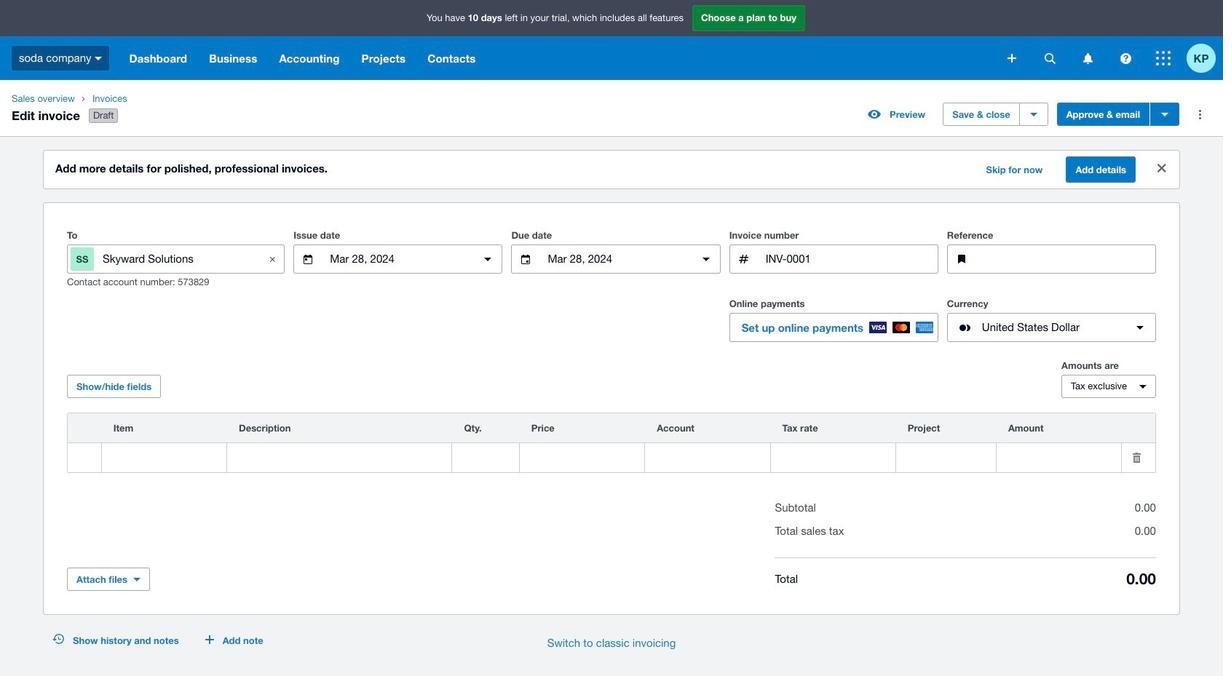 Task type: vqa. For each thing, say whether or not it's contained in the screenshot.
trial,
no



Task type: locate. For each thing, give the bounding box(es) containing it.
2 more date options image from the left
[[691, 245, 721, 274]]

invoice number element
[[729, 245, 938, 274]]

more line item options element
[[1122, 414, 1155, 443]]

None text field
[[764, 245, 938, 273], [227, 444, 452, 472], [764, 245, 938, 273], [227, 444, 452, 472]]

banner
[[0, 0, 1223, 80]]

more date options image
[[474, 245, 503, 274], [691, 245, 721, 274]]

svg image
[[1044, 53, 1055, 64], [1120, 53, 1131, 64], [1008, 54, 1016, 63], [95, 57, 102, 60]]

0 horizontal spatial more date options image
[[474, 245, 503, 274]]

None text field
[[329, 245, 468, 273], [546, 245, 686, 273], [982, 245, 1155, 273], [329, 245, 468, 273], [546, 245, 686, 273], [982, 245, 1155, 273]]

1 horizontal spatial more date options image
[[691, 245, 721, 274]]

None field
[[102, 444, 226, 472], [452, 444, 519, 472], [520, 444, 644, 472], [997, 444, 1121, 472], [102, 444, 226, 472], [452, 444, 519, 472], [520, 444, 644, 472], [997, 444, 1121, 472]]

invoice line item list element
[[67, 413, 1156, 473]]

svg image
[[1156, 51, 1171, 66], [1083, 53, 1092, 64]]



Task type: describe. For each thing, give the bounding box(es) containing it.
1 horizontal spatial svg image
[[1156, 51, 1171, 66]]

more invoice options image
[[1185, 100, 1214, 129]]

close image
[[258, 245, 287, 274]]

0 horizontal spatial svg image
[[1083, 53, 1092, 64]]

remove image
[[1122, 443, 1151, 473]]

1 more date options image from the left
[[474, 245, 503, 274]]



